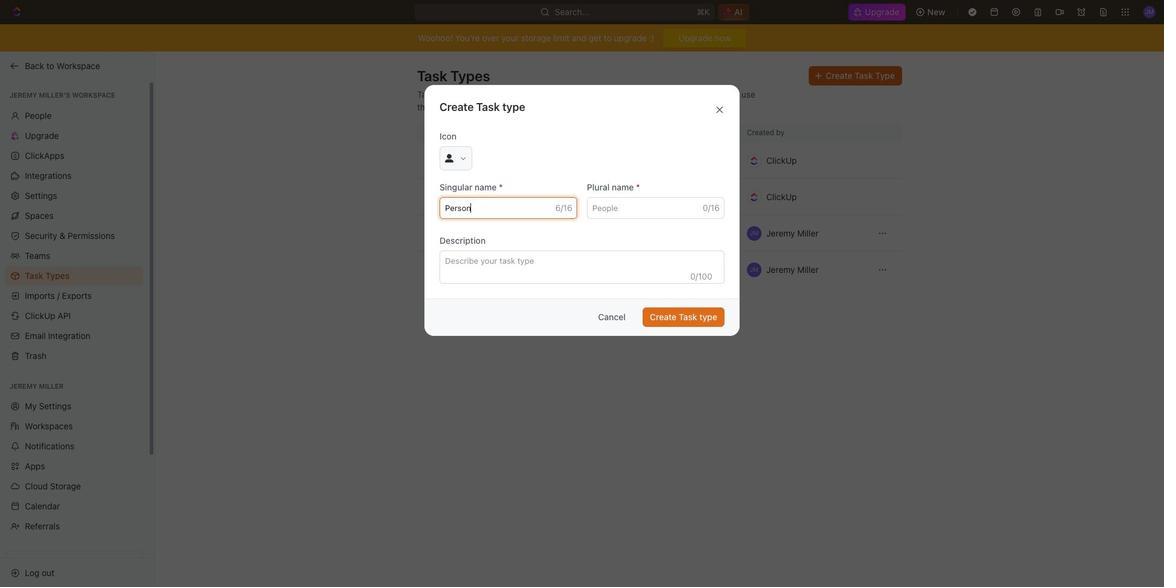 Task type: describe. For each thing, give the bounding box(es) containing it.
Describe your task type text field
[[440, 251, 725, 284]]

People field
[[587, 197, 725, 219]]

user large image
[[445, 154, 454, 162]]



Task type: locate. For each thing, give the bounding box(es) containing it.
user large image
[[425, 264, 437, 276]]

Person field
[[440, 197, 578, 219]]

bug image
[[425, 227, 437, 239]]



Task type: vqa. For each thing, say whether or not it's contained in the screenshot.
user large image
yes



